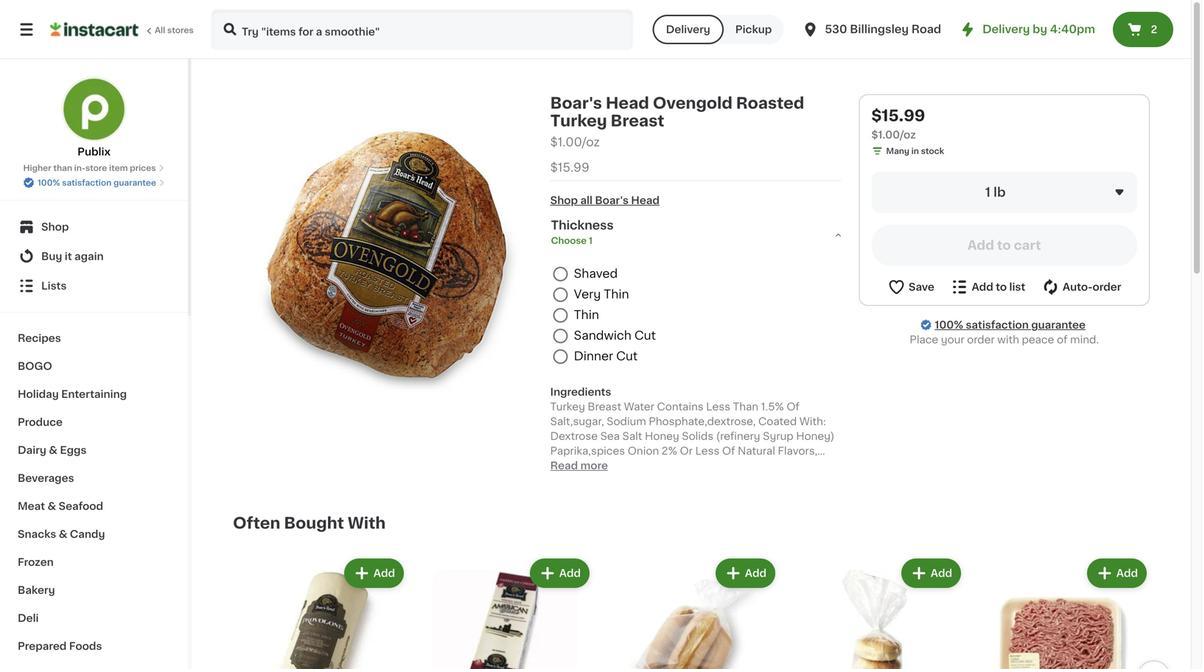 Task type: vqa. For each thing, say whether or not it's contained in the screenshot.
second Yang
no



Task type: locate. For each thing, give the bounding box(es) containing it.
order
[[1093, 282, 1121, 292], [967, 335, 995, 345]]

of down (refinery
[[722, 446, 735, 456]]

0 vertical spatial thin
[[604, 289, 629, 300]]

satisfaction up place your order with peace of mind.
[[966, 320, 1029, 330]]

order up "mind."
[[1093, 282, 1121, 292]]

bakery
[[18, 585, 55, 596]]

bogo link
[[9, 352, 179, 380]]

0 vertical spatial breast
[[611, 113, 665, 129]]

many
[[886, 147, 910, 155]]

service type group
[[653, 15, 784, 44]]

1 horizontal spatial delivery
[[983, 24, 1030, 35]]

read more button
[[550, 458, 608, 473]]

sandwich
[[574, 330, 632, 342]]

& for snacks
[[59, 529, 67, 540]]

of
[[1057, 335, 1068, 345]]

holiday entertaining
[[18, 389, 127, 400]]

mind.
[[1070, 335, 1099, 345]]

buy it again link
[[9, 242, 179, 271]]

head
[[606, 95, 649, 111]]

1.5%
[[761, 402, 784, 412]]

1 vertical spatial of
[[722, 446, 735, 456]]

recipes
[[18, 333, 61, 343]]

add button
[[346, 560, 402, 587], [531, 560, 588, 587], [717, 560, 774, 587], [903, 560, 960, 587], [1089, 560, 1145, 587]]

entertaining
[[61, 389, 127, 400]]

very
[[574, 289, 601, 300]]

than
[[53, 164, 72, 172]]

0 vertical spatial cut
[[635, 330, 656, 342]]

cut down sandwich cut
[[616, 351, 638, 362]]

often
[[233, 515, 280, 531]]

1 horizontal spatial shop
[[550, 195, 578, 206]]

& for meat
[[48, 501, 56, 512]]

0 vertical spatial $15.99
[[872, 108, 925, 123]]

shaved
[[574, 268, 618, 280]]

produce link
[[9, 408, 179, 436]]

delivery
[[983, 24, 1030, 35], [666, 24, 710, 35]]

prepared
[[18, 641, 67, 652]]

0 horizontal spatial 100% satisfaction guarantee
[[38, 179, 156, 187]]

breast down head
[[611, 113, 665, 129]]

1 vertical spatial shop
[[41, 222, 69, 232]]

delivery by 4:40pm link
[[959, 21, 1095, 38]]

cut right sandwich
[[635, 330, 656, 342]]

0 horizontal spatial shop
[[41, 222, 69, 232]]

cut
[[635, 330, 656, 342], [616, 351, 638, 362]]

& left candy
[[59, 529, 67, 540]]

breast up sodium
[[588, 402, 621, 412]]

instacart logo image
[[50, 21, 139, 38]]

to
[[996, 282, 1007, 292]]

product group
[[233, 556, 407, 669], [419, 556, 593, 669], [604, 556, 778, 669], [790, 556, 964, 669], [976, 556, 1150, 669]]

1 horizontal spatial guarantee
[[1031, 320, 1086, 330]]

read more
[[550, 461, 608, 471]]

eggs
[[60, 445, 87, 456]]

1 vertical spatial 100% satisfaction guarantee
[[935, 320, 1086, 330]]

1 horizontal spatial of
[[722, 446, 735, 456]]

1 lb field
[[872, 172, 1137, 213]]

$1.00/oz inside $15.99 $1.00/oz
[[872, 130, 916, 140]]

100% satisfaction guarantee up with
[[935, 320, 1086, 330]]

0 horizontal spatial 100%
[[38, 179, 60, 187]]

beverages
[[18, 473, 74, 484]]

lb
[[994, 186, 1006, 199]]

turkey up salt,sugar,
[[550, 402, 585, 412]]

shop up "buy"
[[41, 222, 69, 232]]

store
[[85, 164, 107, 172]]

it
[[65, 251, 72, 262]]

1 vertical spatial satisfaction
[[966, 320, 1029, 330]]

buy it again
[[41, 251, 104, 262]]

0 horizontal spatial $15.99
[[550, 162, 590, 174]]

Search field
[[212, 10, 632, 49]]

100% down higher at the left of the page
[[38, 179, 60, 187]]

salt,sugar,
[[550, 416, 604, 427]]

& right meat
[[48, 501, 56, 512]]

shop left all
[[550, 195, 578, 206]]

0 vertical spatial order
[[1093, 282, 1121, 292]]

0 horizontal spatial satisfaction
[[62, 179, 112, 187]]

100%
[[38, 179, 60, 187], [935, 320, 963, 330]]

0 vertical spatial turkey
[[550, 113, 607, 129]]

2 add button from the left
[[531, 560, 588, 587]]

prices
[[130, 164, 156, 172]]

1 vertical spatial breast
[[588, 402, 621, 412]]

1 vertical spatial thin
[[574, 309, 599, 321]]

1 horizontal spatial satisfaction
[[966, 320, 1029, 330]]

100% inside button
[[38, 179, 60, 187]]

natural
[[738, 446, 775, 456]]

guarantee down prices
[[113, 179, 156, 187]]

$15.99 up all
[[550, 162, 590, 174]]

1 horizontal spatial 100% satisfaction guarantee
[[935, 320, 1086, 330]]

higher than in-store item prices link
[[23, 162, 165, 174]]

your
[[941, 335, 965, 345]]

delivery left pickup at the top right
[[666, 24, 710, 35]]

item carousel region
[[233, 550, 1171, 669]]

paprika,spices
[[550, 446, 625, 456]]

100% satisfaction guarantee inside button
[[38, 179, 156, 187]]

0 vertical spatial of
[[787, 402, 800, 412]]

satisfaction
[[62, 179, 112, 187], [966, 320, 1029, 330]]

1 vertical spatial $15.99
[[550, 162, 590, 174]]

dinner
[[574, 351, 613, 362]]

breast inside boar's head ovengold roasted turkey breast
[[611, 113, 665, 129]]

0 vertical spatial guarantee
[[113, 179, 156, 187]]

0 horizontal spatial guarantee
[[113, 179, 156, 187]]

bogo
[[18, 361, 52, 372]]

roasted
[[736, 95, 804, 111]]

1 horizontal spatial $1.00/oz
[[872, 130, 916, 140]]

None search field
[[211, 9, 634, 50]]

auto-
[[1063, 282, 1093, 292]]

1 add button from the left
[[346, 560, 402, 587]]

road
[[912, 24, 941, 35]]

satisfaction down higher than in-store item prices
[[62, 179, 112, 187]]

1 vertical spatial turkey
[[550, 402, 585, 412]]

$15.99 for $15.99
[[550, 162, 590, 174]]

0 vertical spatial 100% satisfaction guarantee
[[38, 179, 156, 187]]

$15.99
[[872, 108, 925, 123], [550, 162, 590, 174]]

0 horizontal spatial delivery
[[666, 24, 710, 35]]

1 vertical spatial &
[[48, 501, 56, 512]]

1 vertical spatial cut
[[616, 351, 638, 362]]

thin right very
[[604, 289, 629, 300]]

1 turkey from the top
[[550, 113, 607, 129]]

breast
[[611, 113, 665, 129], [588, 402, 621, 412]]

publix link
[[62, 77, 126, 159]]

turkey breast water contains less than 1.5% of salt,sugar, sodium phosphate,dextrose, coated with: dextrose sea salt honey solids (refinery syrup honey) paprika,spices onion 2% or less of natural flavors, extractives of paprika and turmeric.
[[550, 402, 835, 471]]

add for 2nd product group from left
[[559, 568, 581, 578]]

meat & seafood link
[[9, 492, 179, 520]]

turkey inside boar's head ovengold roasted turkey breast
[[550, 113, 607, 129]]

delivery left by
[[983, 24, 1030, 35]]

guarantee inside button
[[113, 179, 156, 187]]

1 vertical spatial order
[[967, 335, 995, 345]]

0 vertical spatial satisfaction
[[62, 179, 112, 187]]

0 vertical spatial shop
[[550, 195, 578, 206]]

bought
[[284, 515, 344, 531]]

2 vertical spatial of
[[611, 461, 624, 471]]

flavors,
[[778, 446, 818, 456]]

1 horizontal spatial 100%
[[935, 320, 963, 330]]

shop
[[550, 195, 578, 206], [41, 222, 69, 232]]

order left with
[[967, 335, 995, 345]]

syrup
[[763, 431, 794, 441]]

$15.99 for $15.99 $1.00/oz
[[872, 108, 925, 123]]

than
[[733, 402, 759, 412]]

cut for sandwich cut
[[635, 330, 656, 342]]

boar's
[[595, 195, 629, 206]]

100% satisfaction guarantee down store
[[38, 179, 156, 187]]

1 horizontal spatial $15.99
[[872, 108, 925, 123]]

turmeric.
[[690, 461, 739, 471]]

holiday entertaining link
[[9, 380, 179, 408]]

1 horizontal spatial order
[[1093, 282, 1121, 292]]

$1.00/oz down boar's
[[550, 136, 600, 148]]

1 vertical spatial guarantee
[[1031, 320, 1086, 330]]

thin down very
[[574, 309, 599, 321]]

deli link
[[9, 604, 179, 632]]

& left eggs
[[49, 445, 57, 456]]

0 vertical spatial &
[[49, 445, 57, 456]]

1 vertical spatial less
[[695, 446, 720, 456]]

4:40pm
[[1050, 24, 1095, 35]]

530
[[825, 24, 847, 35]]

less
[[706, 402, 730, 412], [695, 446, 720, 456]]

5 add button from the left
[[1089, 560, 1145, 587]]

honey
[[645, 431, 679, 441]]

less up turmeric.
[[695, 446, 720, 456]]

of right 1.5% at the bottom of the page
[[787, 402, 800, 412]]

lists link
[[9, 271, 179, 301]]

0 vertical spatial 100%
[[38, 179, 60, 187]]

3 product group from the left
[[604, 556, 778, 669]]

0 horizontal spatial of
[[611, 461, 624, 471]]

less up phosphate,dextrose,
[[706, 402, 730, 412]]

add for fifth product group from right
[[374, 568, 395, 578]]

0 horizontal spatial order
[[967, 335, 995, 345]]

save
[[909, 282, 935, 292]]

guarantee up of
[[1031, 320, 1086, 330]]

stock
[[921, 147, 944, 155]]

$15.99 up many at the top
[[872, 108, 925, 123]]

solids
[[682, 431, 714, 441]]

dinner cut
[[574, 351, 638, 362]]

with
[[998, 335, 1019, 345]]

$1.00/oz up many at the top
[[872, 130, 916, 140]]

turkey down boar's
[[550, 113, 607, 129]]

0 horizontal spatial thin
[[574, 309, 599, 321]]

3 add button from the left
[[717, 560, 774, 587]]

of right more
[[611, 461, 624, 471]]

all
[[580, 195, 593, 206]]

delivery inside button
[[666, 24, 710, 35]]

4 add button from the left
[[903, 560, 960, 587]]

very thin
[[574, 289, 629, 300]]

add button for fifth product group from right
[[346, 560, 402, 587]]

save button
[[887, 278, 935, 296]]

530 billingsley road
[[825, 24, 941, 35]]

2 vertical spatial &
[[59, 529, 67, 540]]

100% up your
[[935, 320, 963, 330]]

2 turkey from the top
[[550, 402, 585, 412]]

0 vertical spatial less
[[706, 402, 730, 412]]



Task type: describe. For each thing, give the bounding box(es) containing it.
snacks
[[18, 529, 56, 540]]

(refinery
[[716, 431, 760, 441]]

pickup button
[[724, 15, 784, 44]]

all stores link
[[50, 9, 195, 50]]

seafood
[[59, 501, 103, 512]]

item
[[109, 164, 128, 172]]

honey)
[[796, 431, 835, 441]]

by
[[1033, 24, 1047, 35]]

add button for 2nd product group from left
[[531, 560, 588, 587]]

foods
[[69, 641, 102, 652]]

often bought with
[[233, 515, 386, 531]]

100% satisfaction guarantee button
[[23, 174, 165, 189]]

billingsley
[[850, 24, 909, 35]]

turkey inside turkey breast water contains less than 1.5% of salt,sugar, sodium phosphate,dextrose, coated with: dextrose sea salt honey solids (refinery syrup honey) paprika,spices onion 2% or less of natural flavors, extractives of paprika and turmeric.
[[550, 402, 585, 412]]

coated
[[759, 416, 797, 427]]

& for dairy
[[49, 445, 57, 456]]

shop all boar's head
[[550, 195, 660, 206]]

1 product group from the left
[[233, 556, 407, 669]]

higher than in-store item prices
[[23, 164, 156, 172]]

holiday
[[18, 389, 59, 400]]

dairy & eggs link
[[9, 436, 179, 464]]

$15.99 $1.00/oz
[[872, 108, 925, 140]]

beverages link
[[9, 464, 179, 492]]

order inside 'auto-order' button
[[1093, 282, 1121, 292]]

extractives
[[550, 461, 608, 471]]

4 product group from the left
[[790, 556, 964, 669]]

with:
[[800, 416, 826, 427]]

100% satisfaction guarantee link
[[935, 318, 1086, 332]]

auto-order
[[1063, 282, 1121, 292]]

satisfaction inside button
[[62, 179, 112, 187]]

read
[[550, 461, 578, 471]]

auto-order button
[[1041, 278, 1121, 296]]

2 button
[[1113, 12, 1173, 47]]

add for fifth product group
[[1117, 568, 1138, 578]]

more
[[580, 461, 608, 471]]

contains
[[657, 402, 704, 412]]

dextrose
[[550, 431, 598, 441]]

shop for shop all boar's head
[[550, 195, 578, 206]]

meat
[[18, 501, 45, 512]]

publix logo image
[[62, 77, 126, 142]]

2 product group from the left
[[419, 556, 593, 669]]

add button for 2nd product group from right
[[903, 560, 960, 587]]

lists
[[41, 281, 67, 291]]

prepared foods
[[18, 641, 102, 652]]

higher
[[23, 164, 51, 172]]

2%
[[662, 446, 677, 456]]

530 billingsley road button
[[801, 9, 941, 50]]

0 horizontal spatial $1.00/oz
[[550, 136, 600, 148]]

all stores
[[155, 26, 194, 34]]

add button for fifth product group
[[1089, 560, 1145, 587]]

prepared foods link
[[9, 632, 179, 660]]

1 vertical spatial 100%
[[935, 320, 963, 330]]

boar's
[[550, 95, 602, 111]]

peace
[[1022, 335, 1054, 345]]

add for 2nd product group from right
[[931, 568, 952, 578]]

delivery for delivery by 4:40pm
[[983, 24, 1030, 35]]

bakery link
[[9, 576, 179, 604]]

in-
[[74, 164, 85, 172]]

boar's head ovengold roasted turkey breast image
[[245, 106, 533, 394]]

dairy & eggs
[[18, 445, 87, 456]]

frozen link
[[9, 548, 179, 576]]

sea
[[600, 431, 620, 441]]

phosphate,dextrose,
[[649, 416, 756, 427]]

head
[[631, 195, 660, 206]]

add inside 'add to list' button
[[972, 282, 993, 292]]

list
[[1010, 282, 1026, 292]]

all
[[155, 26, 165, 34]]

frozen
[[18, 557, 54, 568]]

delivery for delivery
[[666, 24, 710, 35]]

cut for dinner cut
[[616, 351, 638, 362]]

in
[[912, 147, 919, 155]]

onion
[[628, 446, 659, 456]]

add to list button
[[951, 278, 1026, 296]]

publix
[[78, 147, 110, 157]]

snacks & candy link
[[9, 520, 179, 548]]

dairy
[[18, 445, 46, 456]]

2 horizontal spatial of
[[787, 402, 800, 412]]

many in stock
[[886, 147, 944, 155]]

meat & seafood
[[18, 501, 103, 512]]

again
[[74, 251, 104, 262]]

or
[[680, 446, 693, 456]]

5 product group from the left
[[976, 556, 1150, 669]]

breast inside turkey breast water contains less than 1.5% of salt,sugar, sodium phosphate,dextrose, coated with: dextrose sea salt honey solids (refinery syrup honey) paprika,spices onion 2% or less of natural flavors, extractives of paprika and turmeric.
[[588, 402, 621, 412]]

add for 3rd product group
[[745, 568, 767, 578]]

place your order with peace of mind.
[[910, 335, 1099, 345]]

shop for shop
[[41, 222, 69, 232]]

2
[[1151, 24, 1157, 35]]

boar's head ovengold roasted turkey breast
[[550, 95, 804, 129]]

produce
[[18, 417, 63, 428]]

1 horizontal spatial thin
[[604, 289, 629, 300]]

pickup
[[735, 24, 772, 35]]

add button for 3rd product group
[[717, 560, 774, 587]]

delivery button
[[653, 15, 724, 44]]



